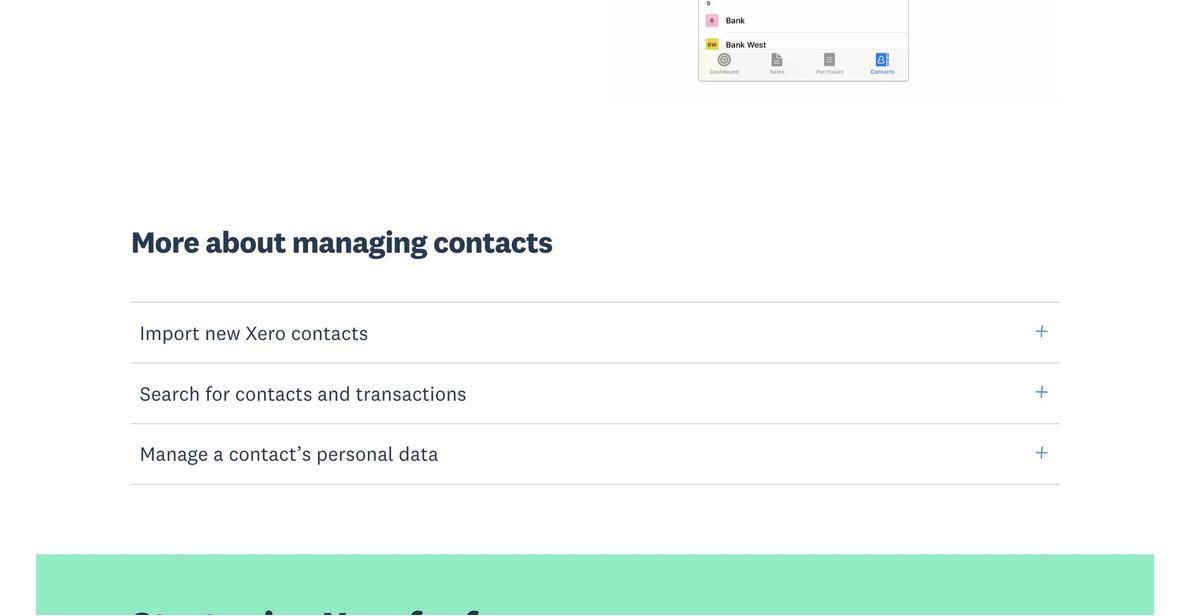 Task type: describe. For each thing, give the bounding box(es) containing it.
search for contacts and transactions
[[140, 381, 467, 406]]

and
[[318, 381, 351, 406]]

managing
[[292, 223, 427, 261]]

new
[[205, 320, 241, 345]]

more
[[131, 223, 199, 261]]

contact's
[[229, 442, 311, 467]]

2 vertical spatial contacts
[[235, 381, 313, 406]]

a
[[213, 442, 224, 467]]

import new xero contacts
[[140, 320, 368, 345]]

manage a contact's personal data
[[140, 442, 439, 467]]

search
[[140, 381, 200, 406]]

data
[[399, 442, 439, 467]]

transactions
[[356, 381, 467, 406]]

contacts for import new xero contacts
[[291, 320, 368, 345]]



Task type: vqa. For each thing, say whether or not it's contained in the screenshot.
a
yes



Task type: locate. For each thing, give the bounding box(es) containing it.
import new xero contacts button
[[131, 302, 1060, 364]]

manage
[[140, 442, 208, 467]]

1 vertical spatial contacts
[[291, 320, 368, 345]]

personal
[[316, 442, 394, 467]]

contacts
[[433, 223, 553, 261], [291, 320, 368, 345], [235, 381, 313, 406]]

xero
[[246, 320, 286, 345]]

manage a contact's personal data button
[[131, 423, 1060, 486]]

import
[[140, 320, 200, 345]]

search for contacts and transactions button
[[131, 362, 1060, 425]]

more about managing contacts
[[131, 223, 553, 261]]

for
[[205, 381, 230, 406]]

0 vertical spatial contacts
[[433, 223, 553, 261]]

contacts for more about managing contacts
[[433, 223, 553, 261]]

a business owner looks up contact details for a customer in xero. image
[[607, 0, 1060, 104]]

about
[[205, 223, 286, 261]]



